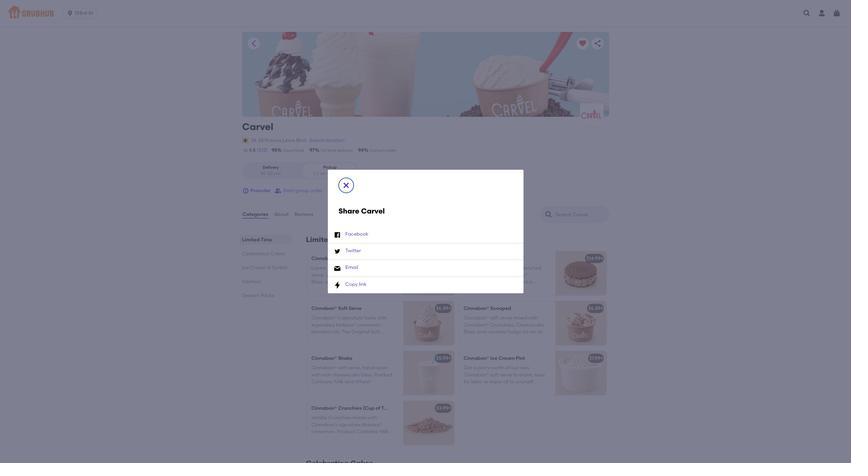 Task type: locate. For each thing, give the bounding box(es) containing it.
share icon image
[[594, 39, 602, 48]]

limited time up celebration
[[242, 237, 272, 243]]

3 serve from the top
[[500, 372, 512, 378]]

option group
[[242, 162, 359, 179]]

and inside vanilla crunchies made with cinnabon's signature makara® cinnamon.     product contains: milk, wheat, and soy
[[329, 436, 339, 442]]

0 vertical spatial of
[[506, 366, 510, 371]]

milk inside 'cinnabon®'s signature taste with legendary makara® cinnamon blended into the original soft serve®.      product contains: milk and wheat'
[[372, 336, 380, 342]]

milk, down toppings)
[[380, 429, 390, 435]]

soft inside cinnabon® soft serve, hand-spun with rich cheesecake bites.    product contains: milk and wheat
[[338, 366, 347, 371]]

0 vertical spatial cream
[[250, 265, 266, 271]]

soft inside cinnabon® soft serve mixed with cinnabon® crunchies, cheesecake bites, and caramel fudge for an oh so sweet combination.      product contains: milk, wheat, and soy
[[490, 316, 499, 321]]

2 serve from the top
[[500, 316, 512, 321]]

hand-
[[362, 366, 377, 371]]

$7.99 for cinnabon® ice cream pint
[[590, 356, 601, 362]]

later,
[[471, 379, 483, 385]]

makara® inside 'cinnabon®'s signature taste with legendary makara® cinnamon blended into the original soft serve®.      product contains: milk and wheat'
[[336, 322, 356, 328]]

svg image for 123rd st
[[67, 10, 73, 17]]

order right correct
[[386, 148, 397, 153]]

0 vertical spatial wheat,
[[498, 293, 515, 299]]

wheat down bites.
[[355, 379, 371, 385]]

about
[[274, 212, 289, 218]]

1 vertical spatial of
[[376, 406, 380, 412]]

0 horizontal spatial $6.39
[[436, 306, 449, 312]]

cinnabon® for cinnabon® ice cream pint
[[464, 356, 489, 362]]

product down into
[[329, 336, 347, 342]]

0 vertical spatial soft
[[338, 306, 348, 312]]

1 horizontal spatial soft
[[371, 329, 380, 335]]

1 vertical spatial flying
[[495, 272, 508, 278]]

Search Carvel search field
[[555, 212, 607, 218]]

pickup
[[323, 165, 337, 170]]

dasher®
[[357, 256, 377, 262]]

min inside pickup 2.7 mi • 5–15 min
[[339, 171, 347, 176]]

share carvel
[[339, 207, 385, 215]]

saucer® up rolled
[[509, 272, 528, 278]]

milk, inside 'cinnabon® soft serve sandwiched between two flying saucer® chocolate wafers and rolled in cinnabon® crunchies.     product contains: milk, wheat, and soy'
[[487, 293, 497, 299]]

contains: down chocolate
[[464, 293, 486, 299]]

0 horizontal spatial soft
[[338, 306, 348, 312]]

1 horizontal spatial wheat
[[355, 379, 371, 385]]

cinnamon.
[[312, 429, 336, 435]]

wheat, inside vanilla crunchies made with cinnabon's signature makara® cinnamon.     product contains: milk, wheat, and soy
[[312, 436, 328, 442]]

of
[[506, 366, 510, 371], [376, 406, 380, 412]]

product inside 'cinnabon® soft serve sandwiched between two flying saucer® chocolate wafers and rolled in cinnabon® crunchies.     product contains: milk, wheat, and soy'
[[516, 286, 534, 292]]

0 vertical spatial makara®
[[336, 322, 356, 328]]

with down (cup
[[367, 416, 377, 421]]

cinnamon
[[357, 322, 381, 328]]

cinnabon® sundae dasher® image
[[403, 252, 454, 296]]

product down later,
[[464, 386, 482, 392]]

$7.99 for cinnabon® sundae dasher®
[[437, 256, 449, 262]]

contains: down enjoy
[[483, 386, 505, 392]]

svg image
[[833, 9, 841, 17], [342, 181, 350, 190], [333, 248, 341, 256], [333, 281, 341, 290]]

mixed
[[513, 316, 528, 321]]

ice
[[242, 265, 249, 271], [491, 356, 498, 362]]

min right 5–15
[[339, 171, 347, 176]]

0 vertical spatial carvel
[[242, 121, 274, 133]]

soft
[[338, 306, 348, 312], [371, 329, 380, 335]]

wheat, down crunchies.
[[498, 293, 515, 299]]

blended
[[312, 329, 331, 335]]

soft inside 'cinnabon® soft serve sandwiched between two flying saucer® chocolate wafers and rolled in cinnabon® crunchies.     product contains: milk, wheat, and soy'
[[490, 266, 499, 271]]

a
[[474, 366, 477, 371]]

for inside get a pint's worth of our new cinnabon® soft serve to share, save for later, or enjoy all to yourself. product contains: milk and wheat
[[464, 379, 470, 385]]

1 horizontal spatial for
[[523, 329, 529, 335]]

serve up crunchies,
[[500, 316, 512, 321]]

contains: down "sweet"
[[464, 343, 486, 349]]

makara®
[[336, 322, 356, 328], [362, 422, 382, 428]]

makara® down made
[[362, 422, 382, 428]]

cinnabon® crunchies (cup of toppings) image
[[403, 401, 454, 446]]

wheat inside cinnabon® soft serve, hand-spun with rich cheesecake bites.    product contains: milk and wheat
[[355, 379, 371, 385]]

2 vertical spatial wheat
[[527, 386, 542, 392]]

milk down cheesecake
[[335, 379, 344, 385]]

0 vertical spatial soy
[[526, 293, 535, 299]]

cinnabon® scooped image
[[556, 302, 607, 346]]

limited
[[306, 236, 333, 244], [242, 237, 260, 243]]

0 vertical spatial order
[[386, 148, 397, 153]]

order right the 'group'
[[310, 188, 323, 194]]

with inside cinnabon® soft serve, hand-spun with rich cheesecake bites.    product contains: milk and wheat
[[312, 372, 321, 378]]

soft for flying
[[490, 266, 499, 271]]

to down our
[[513, 372, 518, 378]]

0 vertical spatial saucer®
[[506, 256, 525, 262]]

$7.99 + for cinnabon® ice cream pint
[[590, 356, 604, 362]]

milk down cinnamon
[[372, 336, 380, 342]]

1 vertical spatial wheat
[[355, 379, 371, 385]]

bites,
[[464, 329, 476, 335]]

2 vertical spatial milk,
[[380, 429, 390, 435]]

time up celebration cakes
[[261, 237, 272, 243]]

2 vertical spatial wheat,
[[312, 436, 328, 442]]

0 horizontal spatial makara®
[[336, 322, 356, 328]]

0 horizontal spatial milk
[[335, 379, 344, 385]]

milk down "all" at the bottom right of page
[[507, 386, 515, 392]]

makara® inside vanilla crunchies made with cinnabon's signature makara® cinnamon.     product contains: milk, wheat, and soy
[[362, 422, 382, 428]]

lewis
[[283, 138, 295, 143]]

svg image for facebook
[[333, 231, 341, 239]]

of right (cup
[[376, 406, 380, 412]]

location
[[326, 138, 345, 143]]

1 horizontal spatial milk
[[372, 336, 380, 342]]

limited up celebration
[[242, 237, 260, 243]]

2 vertical spatial milk
[[507, 386, 515, 392]]

saucer® inside 'cinnabon® soft serve sandwiched between two flying saucer® chocolate wafers and rolled in cinnabon® crunchies.     product contains: milk, wheat, and soy'
[[509, 272, 528, 278]]

0 horizontal spatial order
[[310, 188, 323, 194]]

product down spun
[[375, 372, 393, 378]]

for left later,
[[464, 379, 470, 385]]

(cup
[[363, 406, 375, 412]]

$6.39 + for cinnabon®'s signature taste with legendary makara® cinnamon blended into the original soft serve®.      product contains: milk and wheat
[[436, 306, 451, 312]]

$7.99 +
[[437, 256, 451, 262], [590, 356, 604, 362]]

0 horizontal spatial carvel
[[242, 121, 274, 133]]

into
[[332, 329, 341, 335]]

get a pint's worth of our new cinnabon® soft serve to share, save for later, or enjoy all to yourself. product contains: milk and wheat
[[464, 366, 545, 392]]

0 horizontal spatial limited time
[[242, 237, 272, 243]]

1 vertical spatial $7.99
[[590, 356, 601, 362]]

•
[[327, 171, 328, 176]]

contains: down rich
[[312, 379, 334, 385]]

serve inside 'cinnabon® soft serve sandwiched between two flying saucer® chocolate wafers and rolled in cinnabon® crunchies.     product contains: milk, wheat, and soy'
[[500, 266, 512, 271]]

soy
[[526, 293, 535, 299], [526, 343, 535, 349], [340, 436, 348, 442]]

ice up dashers
[[242, 265, 249, 271]]

cinnabon® for cinnabon® scooped
[[464, 306, 489, 312]]

soft up crunchies,
[[490, 316, 499, 321]]

carvel up 28
[[242, 121, 274, 133]]

wheat, down cinnamon.
[[312, 436, 328, 442]]

1 $6.39 + from the left
[[436, 306, 451, 312]]

with
[[377, 316, 387, 321], [529, 316, 538, 321], [312, 372, 321, 378], [367, 416, 377, 421]]

dessert
[[242, 293, 259, 299]]

1 min from the left
[[274, 171, 281, 176]]

and down cinnamon.
[[329, 436, 339, 442]]

with up 'cheesecake'
[[529, 316, 538, 321]]

serve,
[[348, 366, 361, 371]]

1 vertical spatial signature
[[339, 422, 361, 428]]

delivery
[[338, 148, 353, 153]]

original
[[351, 329, 370, 335]]

contains:
[[464, 293, 486, 299], [348, 336, 370, 342], [464, 343, 486, 349], [312, 379, 334, 385], [483, 386, 505, 392], [357, 429, 379, 435]]

product inside get a pint's worth of our new cinnabon® soft serve to share, save for later, or enjoy all to yourself. product contains: milk and wheat
[[464, 386, 482, 392]]

svg image inside 123rd st button
[[67, 10, 73, 17]]

soft down cinnamon
[[371, 329, 380, 335]]

0 vertical spatial crunchies
[[338, 406, 362, 412]]

carvel right share on the left of page
[[361, 207, 385, 215]]

wheat down yourself.
[[527, 386, 542, 392]]

milk, inside cinnabon® soft serve mixed with cinnabon® crunchies, cheesecake bites, and caramel fudge for an oh so sweet combination.      product contains: milk, wheat, and soy
[[487, 343, 497, 349]]

1 vertical spatial makara®
[[362, 422, 382, 428]]

cinnabon® ice cream pint
[[464, 356, 525, 362]]

with right taste
[[377, 316, 387, 321]]

signature down the serve
[[341, 316, 363, 321]]

with left rich
[[312, 372, 321, 378]]

1 vertical spatial milk,
[[487, 343, 497, 349]]

2 vertical spatial serve
[[500, 372, 512, 378]]

cream left & on the left of the page
[[250, 265, 266, 271]]

product inside 'cinnabon®'s signature taste with legendary makara® cinnamon blended into the original soft serve®.      product contains: milk and wheat'
[[329, 336, 347, 342]]

crunchies
[[338, 406, 362, 412], [328, 416, 351, 421]]

with inside 'cinnabon®'s signature taste with legendary makara® cinnamon blended into the original soft serve®.      product contains: milk and wheat'
[[377, 316, 387, 321]]

delivery 35–50 min
[[261, 165, 281, 176]]

1 horizontal spatial cream
[[499, 356, 515, 362]]

pickup 2.7 mi • 5–15 min
[[314, 165, 347, 176]]

milk, down combination.
[[487, 343, 497, 349]]

wheat down serve®. in the bottom left of the page
[[312, 343, 327, 349]]

1 vertical spatial for
[[464, 379, 470, 385]]

saucer® up sandwiched
[[506, 256, 525, 262]]

2 vertical spatial soy
[[340, 436, 348, 442]]

1 vertical spatial wheat,
[[498, 343, 515, 349]]

28-28 francis lewis blvd
[[251, 138, 306, 143]]

serve for flying
[[500, 266, 512, 271]]

and down rolled
[[516, 293, 525, 299]]

1 horizontal spatial $7.99
[[590, 356, 601, 362]]

flying up the two
[[491, 256, 504, 262]]

$6.39 +
[[436, 306, 451, 312], [589, 306, 604, 312]]

1 vertical spatial milk
[[335, 379, 344, 385]]

and up spun
[[382, 336, 391, 342]]

our
[[511, 366, 519, 371]]

0 horizontal spatial $6.39 +
[[436, 306, 451, 312]]

svg image
[[803, 9, 811, 17], [67, 10, 73, 17], [242, 188, 249, 194], [333, 231, 341, 239], [333, 265, 341, 273]]

soft for shake
[[338, 366, 347, 371]]

0 horizontal spatial for
[[464, 379, 470, 385]]

crunchies inside vanilla crunchies made with cinnabon's signature makara® cinnamon.     product contains: milk, wheat, and soy
[[328, 416, 351, 421]]

0 horizontal spatial wheat
[[312, 343, 327, 349]]

1 horizontal spatial carvel
[[361, 207, 385, 215]]

makara® up the
[[336, 322, 356, 328]]

cinnabon® inside cinnabon® soft serve, hand-spun with rich cheesecake bites.    product contains: milk and wheat
[[312, 366, 337, 371]]

time
[[328, 148, 337, 153]]

ice up 'worth'
[[491, 356, 498, 362]]

signature down made
[[339, 422, 361, 428]]

0 horizontal spatial min
[[274, 171, 281, 176]]

and down cheesecake
[[345, 379, 354, 385]]

and up "sweet"
[[477, 329, 486, 335]]

soft inside get a pint's worth of our new cinnabon® soft serve to share, save for later, or enjoy all to yourself. product contains: milk and wheat
[[490, 372, 499, 378]]

0 vertical spatial serve
[[500, 266, 512, 271]]

save
[[535, 372, 545, 378]]

mi
[[320, 171, 325, 176]]

1 horizontal spatial ice
[[491, 356, 498, 362]]

1 horizontal spatial $6.39
[[589, 306, 601, 312]]

milk
[[372, 336, 380, 342], [335, 379, 344, 385], [507, 386, 515, 392]]

and down yourself.
[[517, 386, 526, 392]]

soft up the two
[[490, 266, 499, 271]]

1 vertical spatial crunchies
[[328, 416, 351, 421]]

cakes
[[271, 251, 285, 257]]

0 vertical spatial wheat
[[312, 343, 327, 349]]

soft up cheesecake
[[338, 366, 347, 371]]

cinnabon®'s signature taste with legendary makara® cinnamon blended into the original soft serve®.      product contains: milk and wheat
[[312, 316, 391, 349]]

and inside cinnabon® soft serve, hand-spun with rich cheesecake bites.    product contains: milk and wheat
[[345, 379, 354, 385]]

product inside vanilla crunchies made with cinnabon's signature makara® cinnamon.     product contains: milk, wheat, and soy
[[337, 429, 356, 435]]

123rd st
[[75, 10, 93, 16]]

min inside delivery 35–50 min
[[274, 171, 281, 176]]

0 vertical spatial milk,
[[487, 293, 497, 299]]

0 vertical spatial $7.99 +
[[437, 256, 451, 262]]

limited down reviews "button"
[[306, 236, 333, 244]]

$6.39
[[436, 306, 449, 312], [589, 306, 601, 312]]

0 vertical spatial $7.99
[[437, 256, 449, 262]]

soft left the serve
[[338, 306, 348, 312]]

1 vertical spatial carvel
[[361, 207, 385, 215]]

cream up our
[[499, 356, 515, 362]]

0 vertical spatial for
[[523, 329, 529, 335]]

svg image inside preorder button
[[242, 188, 249, 194]]

with inside cinnabon® soft serve mixed with cinnabon® crunchies, cheesecake bites, and caramel fudge for an oh so sweet combination.      product contains: milk, wheat, and soy
[[529, 316, 538, 321]]

product down rolled
[[516, 286, 534, 292]]

$7.99
[[437, 256, 449, 262], [590, 356, 601, 362]]

2 $6.39 from the left
[[589, 306, 601, 312]]

cinnabon® inside get a pint's worth of our new cinnabon® soft serve to share, save for later, or enjoy all to yourself. product contains: milk and wheat
[[464, 372, 489, 378]]

0 vertical spatial milk
[[372, 336, 380, 342]]

cinnabon® for cinnabon® soft serve, hand-spun with rich cheesecake bites.    product contains: milk and wheat
[[312, 366, 337, 371]]

1 vertical spatial serve
[[500, 316, 512, 321]]

1 horizontal spatial $6.39 +
[[589, 306, 604, 312]]

1 horizontal spatial $7.99 +
[[590, 356, 604, 362]]

2 $6.39 + from the left
[[589, 306, 604, 312]]

to right "all" at the bottom right of page
[[510, 379, 515, 385]]

1 vertical spatial saucer®
[[509, 272, 528, 278]]

contains: inside get a pint's worth of our new cinnabon® soft serve to share, save for later, or enjoy all to yourself. product contains: milk and wheat
[[483, 386, 505, 392]]

$3.99 +
[[436, 406, 451, 412]]

1 horizontal spatial of
[[506, 366, 510, 371]]

spun
[[377, 366, 388, 371]]

2 min from the left
[[339, 171, 347, 176]]

0 vertical spatial signature
[[341, 316, 363, 321]]

0 horizontal spatial $7.99
[[437, 256, 449, 262]]

product inside cinnabon® soft serve mixed with cinnabon® crunchies, cheesecake bites, and caramel fudge for an oh so sweet combination.      product contains: milk, wheat, and soy
[[517, 336, 535, 342]]

made
[[353, 416, 366, 421]]

0 horizontal spatial limited
[[242, 237, 260, 243]]

4.8
[[249, 148, 256, 153]]

1 vertical spatial soft
[[371, 329, 380, 335]]

food
[[295, 148, 304, 153]]

wheat, inside cinnabon® soft serve mixed with cinnabon® crunchies, cheesecake bites, and caramel fudge for an oh so sweet combination.      product contains: milk, wheat, and soy
[[498, 343, 515, 349]]

contains: inside cinnabon® soft serve mixed with cinnabon® crunchies, cheesecake bites, and caramel fudge for an oh so sweet combination.      product contains: milk, wheat, and soy
[[464, 343, 486, 349]]

1 horizontal spatial min
[[339, 171, 347, 176]]

contains: down made
[[357, 429, 379, 435]]

123rd
[[75, 10, 87, 16]]

1 horizontal spatial time
[[335, 236, 352, 244]]

contains: down 'original'
[[348, 336, 370, 342]]

min down delivery
[[274, 171, 281, 176]]

serve up "all" at the bottom right of page
[[500, 372, 512, 378]]

saucer®
[[506, 256, 525, 262], [509, 272, 528, 278]]

vanilla
[[312, 416, 327, 421]]

crunchies up cinnabon's
[[328, 416, 351, 421]]

of left our
[[506, 366, 510, 371]]

1 vertical spatial $7.99 +
[[590, 356, 604, 362]]

preorder button
[[242, 185, 271, 197]]

2 horizontal spatial wheat
[[527, 386, 542, 392]]

in
[[529, 279, 533, 285]]

wafers
[[488, 279, 504, 285]]

1 horizontal spatial makara®
[[362, 422, 382, 428]]

dashers
[[242, 279, 261, 285]]

product down an
[[517, 336, 535, 342]]

1 vertical spatial soy
[[526, 343, 535, 349]]

soft up enjoy
[[490, 372, 499, 378]]

star icon image
[[242, 147, 249, 154]]

0 horizontal spatial $7.99 +
[[437, 256, 451, 262]]

serve inside cinnabon® soft serve mixed with cinnabon® crunchies, cheesecake bites, and caramel fudge for an oh so sweet combination.      product contains: milk, wheat, and soy
[[500, 316, 512, 321]]

cinnabon® soft serve image
[[403, 302, 454, 346]]

milk, down crunchies.
[[487, 293, 497, 299]]

sorbet
[[272, 265, 288, 271]]

svg image for email
[[333, 265, 341, 273]]

time up twitter
[[335, 236, 352, 244]]

pint's
[[478, 366, 490, 371]]

0 horizontal spatial of
[[376, 406, 380, 412]]

product down made
[[337, 429, 356, 435]]

crunchies up made
[[338, 406, 362, 412]]

limited time up cinnabon® sundae dasher®
[[306, 236, 352, 244]]

caramel
[[488, 329, 507, 335]]

for left an
[[523, 329, 529, 335]]

share,
[[519, 372, 533, 378]]

2 horizontal spatial milk
[[507, 386, 515, 392]]

1 vertical spatial order
[[310, 188, 323, 194]]

twitter
[[346, 248, 361, 254]]

celebration
[[242, 251, 270, 257]]

crunchies for vanilla
[[328, 416, 351, 421]]

1 vertical spatial cream
[[499, 356, 515, 362]]

min
[[274, 171, 281, 176], [339, 171, 347, 176]]

1 $6.39 from the left
[[436, 306, 449, 312]]

flying up the "wafers"
[[495, 272, 508, 278]]

1 serve from the top
[[500, 266, 512, 271]]

wheat, down combination.
[[498, 343, 515, 349]]

svg image inside the main navigation navigation
[[833, 9, 841, 17]]

wheat,
[[498, 293, 515, 299], [498, 343, 515, 349], [312, 436, 328, 442]]

0 vertical spatial ice
[[242, 265, 249, 271]]

carvel
[[242, 121, 274, 133], [361, 207, 385, 215]]

serve down 'cinnabon® flying saucer®'
[[500, 266, 512, 271]]



Task type: vqa. For each thing, say whether or not it's contained in the screenshot.
2nd the 1 from the top
no



Task type: describe. For each thing, give the bounding box(es) containing it.
about button
[[274, 203, 289, 227]]

0 vertical spatial to
[[513, 372, 518, 378]]

0 horizontal spatial cream
[[250, 265, 266, 271]]

+ for serve
[[449, 306, 451, 312]]

+ for cream
[[601, 356, 604, 362]]

yourself.
[[516, 379, 535, 385]]

cinnabon's
[[312, 422, 338, 428]]

cinnabon® crunchies (cup of toppings)
[[312, 406, 405, 412]]

milk inside get a pint's worth of our new cinnabon® soft serve to share, save for later, or enjoy all to yourself. product contains: milk and wheat
[[507, 386, 515, 392]]

and inside 'cinnabon®'s signature taste with legendary makara® cinnamon blended into the original soft serve®.      product contains: milk and wheat'
[[382, 336, 391, 342]]

1 vertical spatial ice
[[491, 356, 498, 362]]

1 horizontal spatial order
[[386, 148, 397, 153]]

94
[[358, 148, 364, 153]]

correct order
[[370, 148, 397, 153]]

0 horizontal spatial time
[[261, 237, 272, 243]]

preorder
[[250, 188, 271, 194]]

subscription pass image
[[242, 138, 249, 143]]

copy
[[346, 282, 358, 287]]

sundae
[[338, 256, 356, 262]]

and inside get a pint's worth of our new cinnabon® soft serve to share, save for later, or enjoy all to yourself. product contains: milk and wheat
[[517, 386, 526, 392]]

milk, inside vanilla crunchies made with cinnabon's signature makara® cinnamon.     product contains: milk, wheat, and soy
[[380, 429, 390, 435]]

wheat inside 'cinnabon®'s signature taste with legendary makara® cinnamon blended into the original soft serve®.      product contains: milk and wheat'
[[312, 343, 327, 349]]

5–15
[[330, 171, 338, 176]]

cinnabon® for cinnabon® shake
[[312, 356, 337, 362]]

categories
[[243, 212, 269, 218]]

soy inside vanilla crunchies made with cinnabon's signature makara® cinnamon.     product contains: milk, wheat, and soy
[[340, 436, 348, 442]]

new
[[520, 366, 530, 371]]

copy link
[[346, 282, 367, 287]]

cinnabon® soft serve sandwiched between two flying saucer® chocolate wafers and rolled in cinnabon® crunchies.     product contains: milk, wheat, and soy
[[464, 266, 542, 299]]

email
[[346, 265, 358, 271]]

$14.99
[[587, 256, 601, 262]]

oh
[[537, 329, 543, 335]]

combination.
[[485, 336, 516, 342]]

cheesecake
[[516, 322, 545, 328]]

sweet
[[470, 336, 484, 342]]

1 vertical spatial to
[[510, 379, 515, 385]]

contains: inside 'cinnabon® soft serve sandwiched between two flying saucer® chocolate wafers and rolled in cinnabon® crunchies.     product contains: milk, wheat, and soy'
[[464, 293, 486, 299]]

cinnabon® soft serve mixed with cinnabon® crunchies, cheesecake bites, and caramel fudge for an oh so sweet combination.      product contains: milk, wheat, and soy
[[464, 316, 545, 349]]

product inside cinnabon® soft serve, hand-spun with rich cheesecake bites.    product contains: milk and wheat
[[375, 372, 393, 378]]

start
[[283, 188, 294, 194]]

2.7
[[314, 171, 319, 176]]

svg image for preorder
[[242, 188, 249, 194]]

toppings)
[[381, 406, 405, 412]]

soy inside 'cinnabon® soft serve sandwiched between two flying saucer® chocolate wafers and rolled in cinnabon® crunchies.     product contains: milk, wheat, and soy'
[[526, 293, 535, 299]]

on
[[321, 148, 327, 153]]

all
[[503, 379, 509, 385]]

crunchies for cinnabon®
[[338, 406, 362, 412]]

start group order
[[283, 188, 323, 194]]

95
[[272, 148, 277, 153]]

cinnabon® shake image
[[403, 351, 454, 396]]

cinnabon® for cinnabon® sundae dasher®
[[312, 256, 337, 262]]

for inside cinnabon® soft serve mixed with cinnabon® crunchies, cheesecake bites, and caramel fudge for an oh so sweet combination.      product contains: milk, wheat, and soy
[[523, 329, 529, 335]]

francis
[[265, 138, 281, 143]]

wheat inside get a pint's worth of our new cinnabon® soft serve to share, save for later, or enjoy all to yourself. product contains: milk and wheat
[[527, 386, 542, 392]]

1 horizontal spatial limited
[[306, 236, 333, 244]]

0 horizontal spatial ice
[[242, 265, 249, 271]]

+ for (cup
[[449, 406, 451, 412]]

+ for dasher®
[[449, 256, 451, 262]]

people icon image
[[275, 188, 282, 194]]

$7.99 + for cinnabon® sundae dasher®
[[437, 256, 451, 262]]

bites.
[[361, 372, 373, 378]]

link
[[359, 282, 367, 287]]

$5.99
[[436, 356, 449, 362]]

serve for crunchies,
[[500, 316, 512, 321]]

soy inside cinnabon® soft serve mixed with cinnabon® crunchies, cheesecake bites, and caramel fudge for an oh so sweet combination.      product contains: milk, wheat, and soy
[[526, 343, 535, 349]]

cinnabon® sundae dasher®
[[312, 256, 377, 262]]

0 vertical spatial flying
[[491, 256, 504, 262]]

wheat, inside 'cinnabon® soft serve sandwiched between two flying saucer® chocolate wafers and rolled in cinnabon® crunchies.     product contains: milk, wheat, and soy'
[[498, 293, 515, 299]]

cinnabon® for cinnabon® soft serve mixed with cinnabon® crunchies, cheesecake bites, and caramel fudge for an oh so sweet combination.      product contains: milk, wheat, and soy
[[464, 316, 489, 321]]

rich
[[322, 372, 331, 378]]

reviews
[[295, 212, 314, 218]]

$6.39 for cinnabon®'s signature taste with legendary makara® cinnamon blended into the original soft serve®.      product contains: milk and wheat
[[436, 306, 449, 312]]

dessert packs
[[242, 293, 274, 299]]

cinnabon® ice cream pint image
[[556, 351, 607, 396]]

cinnabon® for cinnabon® crunchies (cup of toppings)
[[312, 406, 337, 412]]

cheesecake
[[332, 372, 360, 378]]

carvel logo image
[[580, 107, 604, 123]]

taste
[[364, 316, 376, 321]]

caret left icon image
[[250, 39, 258, 48]]

vanilla crunchies made with cinnabon's signature makara® cinnamon.     product contains: milk, wheat, and soy
[[312, 416, 390, 442]]

contains: inside 'cinnabon®'s signature taste with legendary makara® cinnamon blended into the original soft serve®.      product contains: milk and wheat'
[[348, 336, 370, 342]]

switch
[[310, 138, 325, 143]]

good food
[[283, 148, 304, 153]]

and up crunchies.
[[505, 279, 514, 285]]

cinnabon®'s
[[312, 316, 340, 321]]

order inside button
[[310, 188, 323, 194]]

st
[[88, 10, 93, 16]]

ice cream & sorbet
[[242, 265, 288, 271]]

pint
[[516, 356, 525, 362]]

saved restaurant button
[[577, 37, 589, 50]]

cinnabon® for cinnabon® soft serve
[[312, 306, 337, 312]]

option group containing delivery 35–50 min
[[242, 162, 359, 179]]

serve®.
[[312, 336, 328, 342]]

contains: inside cinnabon® soft serve, hand-spun with rich cheesecake bites.    product contains: milk and wheat
[[312, 379, 334, 385]]

cinnabon® flying saucer®
[[464, 256, 525, 262]]

1 horizontal spatial limited time
[[306, 236, 352, 244]]

with inside vanilla crunchies made with cinnabon's signature makara® cinnamon.     product contains: milk, wheat, and soy
[[367, 416, 377, 421]]

search icon image
[[545, 211, 553, 219]]

and up pint
[[516, 343, 525, 349]]

signature inside 'cinnabon®'s signature taste with legendary makara® cinnamon blended into the original soft serve®.      product contains: milk and wheat'
[[341, 316, 363, 321]]

worth
[[491, 366, 505, 371]]

chocolate
[[464, 279, 487, 285]]

categories button
[[242, 203, 269, 227]]

signature inside vanilla crunchies made with cinnabon's signature makara® cinnamon.     product contains: milk, wheat, and soy
[[339, 422, 361, 428]]

crunchies,
[[490, 322, 515, 328]]

cinnabon® for cinnabon® soft serve sandwiched between two flying saucer® chocolate wafers and rolled in cinnabon® crunchies.     product contains: milk, wheat, and soy
[[464, 266, 489, 271]]

shake
[[338, 356, 353, 362]]

$6.39 + for cinnabon® soft serve mixed with cinnabon® crunchies, cheesecake bites, and caramel fudge for an oh so sweet combination.      product contains: milk, wheat, and soy
[[589, 306, 604, 312]]

good
[[283, 148, 294, 153]]

saved restaurant image
[[579, 39, 587, 48]]

cinnabon® soft serve, hand-spun with rich cheesecake bites.    product contains: milk and wheat
[[312, 366, 393, 385]]

fudge
[[508, 329, 522, 335]]

legendary
[[312, 322, 335, 328]]

enjoy
[[490, 379, 502, 385]]

35–50
[[261, 171, 273, 176]]

$3.99
[[436, 406, 449, 412]]

$14.99 +
[[587, 256, 604, 262]]

serve inside get a pint's worth of our new cinnabon® soft serve to share, save for later, or enjoy all to yourself. product contains: milk and wheat
[[500, 372, 512, 378]]

sandwiched
[[513, 266, 542, 271]]

delivery
[[263, 165, 279, 170]]

of inside get a pint's worth of our new cinnabon® soft serve to share, save for later, or enjoy all to yourself. product contains: milk and wheat
[[506, 366, 510, 371]]

+ for saucer®
[[601, 256, 604, 262]]

cinnabon® flying saucer® image
[[556, 252, 607, 296]]

$5.99 +
[[436, 356, 451, 362]]

between
[[464, 272, 484, 278]]

or
[[484, 379, 489, 385]]

flying inside 'cinnabon® soft serve sandwiched between two flying saucer® chocolate wafers and rolled in cinnabon® crunchies.     product contains: milk, wheat, and soy'
[[495, 272, 508, 278]]

switch location
[[310, 138, 345, 143]]

$6.39 for cinnabon® soft serve mixed with cinnabon® crunchies, cheesecake bites, and caramel fudge for an oh so sweet combination.      product contains: milk, wheat, and soy
[[589, 306, 601, 312]]

cinnabon® for cinnabon® flying saucer®
[[464, 256, 489, 262]]

main navigation navigation
[[0, 0, 852, 27]]

soft inside 'cinnabon®'s signature taste with legendary makara® cinnamon blended into the original soft serve®.      product contains: milk and wheat'
[[371, 329, 380, 335]]

cinnabon® shake
[[312, 356, 353, 362]]

contains: inside vanilla crunchies made with cinnabon's signature makara® cinnamon.     product contains: milk, wheat, and soy
[[357, 429, 379, 435]]

28-28 francis lewis blvd button
[[250, 137, 306, 144]]

soft for scooped
[[490, 316, 499, 321]]

the
[[342, 329, 350, 335]]

correct
[[370, 148, 385, 153]]

celebration cakes
[[242, 251, 285, 257]]

28
[[258, 138, 264, 143]]

share
[[339, 207, 360, 215]]

123rd st button
[[62, 8, 100, 19]]

milk inside cinnabon® soft serve, hand-spun with rich cheesecake bites.    product contains: milk and wheat
[[335, 379, 344, 385]]

28-
[[251, 138, 258, 143]]

blvd
[[296, 138, 306, 143]]



